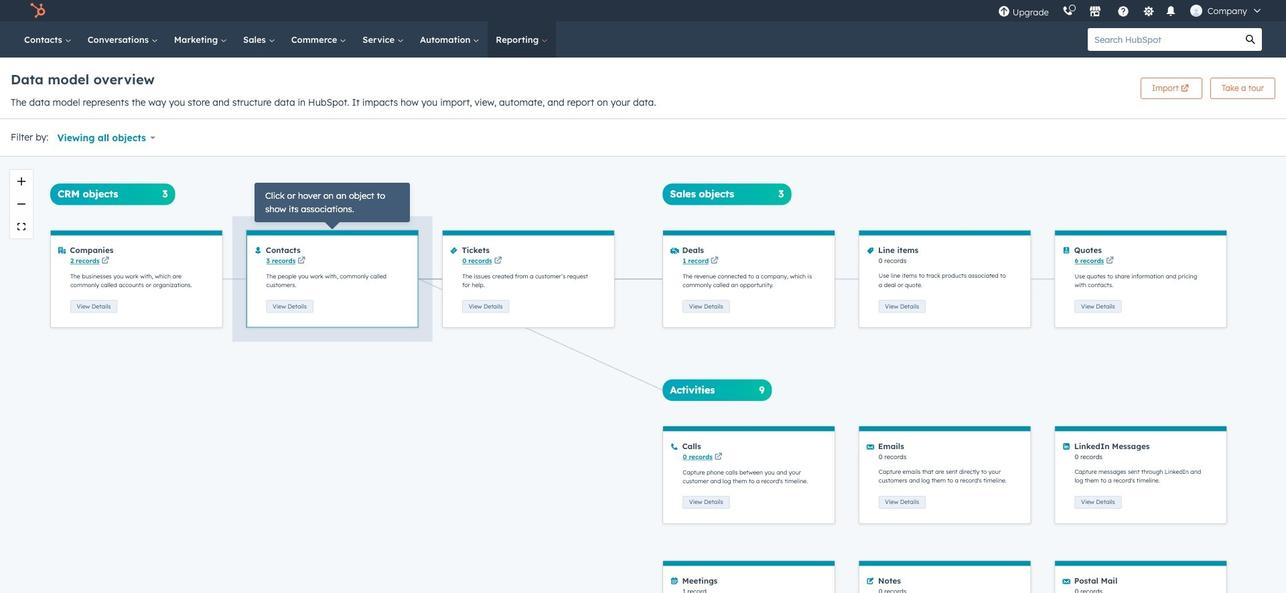 Task type: describe. For each thing, give the bounding box(es) containing it.
zoom in image
[[17, 178, 25, 186]]

jacob simon image
[[1190, 5, 1202, 17]]



Task type: vqa. For each thing, say whether or not it's contained in the screenshot.
zoom in image
yes



Task type: locate. For each thing, give the bounding box(es) containing it.
Search HubSpot search field
[[1088, 28, 1239, 51]]

menu
[[991, 0, 1270, 21]]

marketplaces image
[[1089, 6, 1101, 18]]

fit view image
[[17, 223, 25, 231]]



